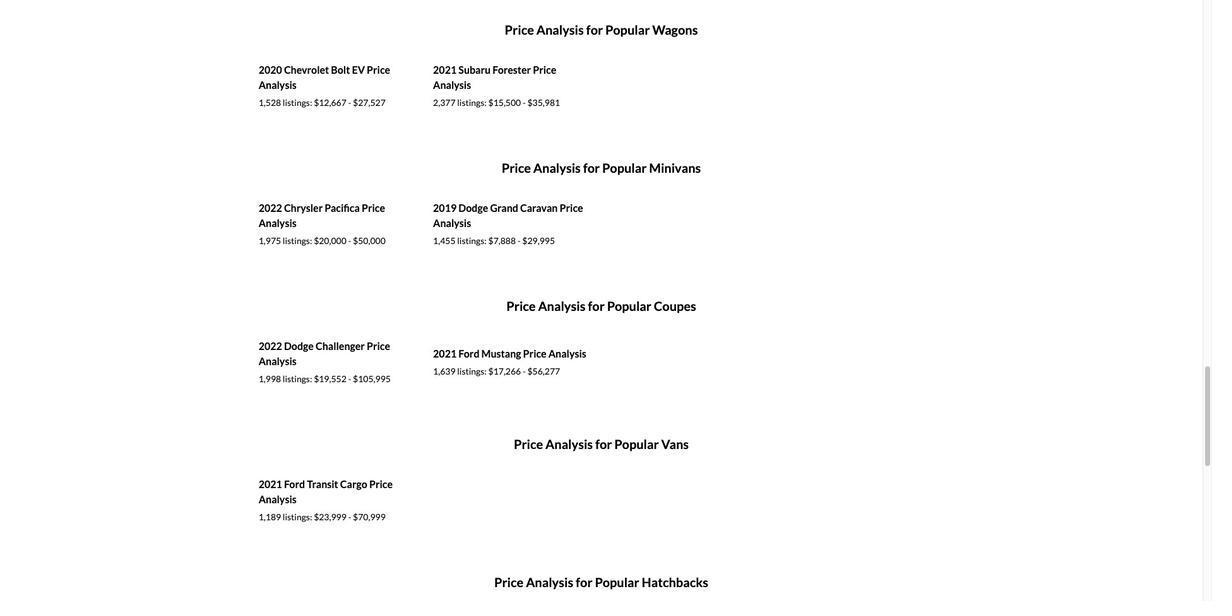 Task type: locate. For each thing, give the bounding box(es) containing it.
listings: right 1,455
[[457, 236, 487, 246]]

listings: inside 2022 chrysler pacifica price analysis 1,975 listings: $20,000 - $50,000
[[283, 236, 312, 246]]

listings: right 1,998
[[283, 374, 312, 385]]

1,189
[[259, 512, 281, 523]]

2021
[[433, 64, 457, 76], [433, 348, 457, 360], [259, 479, 282, 491]]

2021 inside 2021 subaru forester price analysis 2,377 listings: $15,500 - $35,981
[[433, 64, 457, 76]]

dodge left challenger
[[284, 341, 314, 353]]

$50,000
[[353, 236, 386, 246]]

2 2022 from the top
[[259, 341, 282, 353]]

ford inside 2021 ford transit cargo price analysis 1,189 listings: $23,999 - $70,999
[[284, 479, 305, 491]]

listings:
[[283, 97, 312, 108], [457, 97, 487, 108], [283, 236, 312, 246], [457, 236, 487, 246], [457, 366, 487, 377], [283, 374, 312, 385], [283, 512, 312, 523]]

ford left mustang
[[459, 348, 480, 360]]

1 vertical spatial 2021
[[433, 348, 457, 360]]

1 vertical spatial ford
[[284, 479, 305, 491]]

- inside 2020 chevrolet bolt ev price analysis 1,528 listings: $12,667 - $27,527
[[348, 97, 351, 108]]

2022 inside 2022 chrysler pacifica price analysis 1,975 listings: $20,000 - $50,000
[[259, 202, 282, 214]]

2 vertical spatial 2021
[[259, 479, 282, 491]]

$56,277
[[528, 366, 560, 377]]

2021 left subaru
[[433, 64, 457, 76]]

2022 up 1,998
[[259, 341, 282, 353]]

$35,981
[[528, 97, 560, 108]]

$23,999
[[314, 512, 347, 523]]

caravan
[[520, 202, 558, 214]]

price up $105,995
[[367, 341, 390, 353]]

1 horizontal spatial ford
[[459, 348, 480, 360]]

2022
[[259, 202, 282, 214], [259, 341, 282, 353]]

price right the 'pacifica'
[[362, 202, 385, 214]]

analysis up 2,377
[[433, 79, 471, 91]]

listings: inside the 2021 ford mustang price analysis 1,639 listings: $17,266 - $56,277
[[457, 366, 487, 377]]

1 2022 from the top
[[259, 202, 282, 214]]

analysis up 1,975
[[259, 217, 297, 229]]

2021 subaru forester price analysis 2,377 listings: $15,500 - $35,981
[[433, 64, 560, 108]]

2021 ford transit cargo price analysis tab list
[[252, 413, 951, 552]]

- left '$35,981'
[[523, 97, 526, 108]]

price inside the 2021 ford mustang price analysis 1,639 listings: $17,266 - $56,277
[[523, 348, 547, 360]]

analysis down 2019
[[433, 217, 471, 229]]

$7,888
[[489, 236, 516, 246]]

2022 up 1,975
[[259, 202, 282, 214]]

2020
[[259, 64, 282, 76]]

-
[[348, 97, 351, 108], [523, 97, 526, 108], [348, 236, 351, 246], [518, 236, 521, 246], [523, 366, 526, 377], [348, 374, 351, 385], [348, 512, 351, 523]]

2 tab list from the top
[[252, 137, 951, 275]]

2,377
[[433, 97, 456, 108]]

analysis inside the 2021 ford mustang price analysis 1,639 listings: $17,266 - $56,277
[[549, 348, 587, 360]]

price inside 2021 subaru forester price analysis 2,377 listings: $15,500 - $35,981
[[533, 64, 557, 76]]

analysis inside 2019 dodge grand caravan price analysis 1,455 listings: $7,888 - $29,995
[[433, 217, 471, 229]]

tab list
[[252, 0, 951, 137], [252, 137, 951, 275], [252, 275, 951, 413]]

ford left transit
[[284, 479, 305, 491]]

2021 inside the 2021 ford mustang price analysis 1,639 listings: $17,266 - $56,277
[[433, 348, 457, 360]]

price up '$35,981'
[[533, 64, 557, 76]]

pacifica
[[325, 202, 360, 214]]

tab list containing 2022 chrysler pacifica price analysis
[[252, 137, 951, 275]]

2021 up 1,189
[[259, 479, 282, 491]]

2022 for 2022 chrysler pacifica price analysis
[[259, 202, 282, 214]]

1,975
[[259, 236, 281, 246]]

$17,266
[[489, 366, 521, 377]]

2021 inside 2021 ford transit cargo price analysis 1,189 listings: $23,999 - $70,999
[[259, 479, 282, 491]]

price right caravan
[[560, 202, 583, 214]]

bolt
[[331, 64, 350, 76]]

1 tab list from the top
[[252, 0, 951, 137]]

analysis up $56,277
[[549, 348, 587, 360]]

- left $50,000 at the top left
[[348, 236, 351, 246]]

- right $23,999
[[348, 512, 351, 523]]

$70,999
[[353, 512, 386, 523]]

- inside 2021 ford transit cargo price analysis 1,189 listings: $23,999 - $70,999
[[348, 512, 351, 523]]

0 vertical spatial 2022
[[259, 202, 282, 214]]

1 vertical spatial dodge
[[284, 341, 314, 353]]

analysis inside 2022 chrysler pacifica price analysis 1,975 listings: $20,000 - $50,000
[[259, 217, 297, 229]]

analysis up 1,998
[[259, 356, 297, 368]]

dodge inside 2019 dodge grand caravan price analysis 1,455 listings: $7,888 - $29,995
[[459, 202, 488, 214]]

2021 ford mustang price analysis link
[[433, 348, 587, 360]]

dodge inside 2022 dodge challenger price analysis 1,998 listings: $19,552 - $105,995
[[284, 341, 314, 353]]

listings: right 1,528
[[283, 97, 312, 108]]

- left $56,277
[[523, 366, 526, 377]]

analysis inside 2021 ford transit cargo price analysis 1,189 listings: $23,999 - $70,999
[[259, 494, 297, 506]]

listings: right 1,639 at the bottom
[[457, 366, 487, 377]]

2021 subaru forester price analysis link
[[433, 64, 557, 91]]

price up $56,277
[[523, 348, 547, 360]]

analysis up 1,189
[[259, 494, 297, 506]]

2021 up 1,639 at the bottom
[[433, 348, 457, 360]]

price inside 2021 ford transit cargo price analysis 1,189 listings: $23,999 - $70,999
[[369, 479, 393, 491]]

0 horizontal spatial ford
[[284, 479, 305, 491]]

price right 'cargo'
[[369, 479, 393, 491]]

price inside 2019 dodge grand caravan price analysis 1,455 listings: $7,888 - $29,995
[[560, 202, 583, 214]]

- right $7,888 at left top
[[518, 236, 521, 246]]

2022 inside 2022 dodge challenger price analysis 1,998 listings: $19,552 - $105,995
[[259, 341, 282, 353]]

3 tab list from the top
[[252, 275, 951, 413]]

- right $12,667
[[348, 97, 351, 108]]

0 vertical spatial 2021
[[433, 64, 457, 76]]

analysis down the 2020
[[259, 79, 297, 91]]

chrysler
[[284, 202, 323, 214]]

dodge for 2022
[[284, 341, 314, 353]]

2021 for 2021 ford transit cargo price analysis
[[259, 479, 282, 491]]

listings: right 2,377
[[457, 97, 487, 108]]

0 vertical spatial ford
[[459, 348, 480, 360]]

listings: inside 2019 dodge grand caravan price analysis 1,455 listings: $7,888 - $29,995
[[457, 236, 487, 246]]

2022 for 2022 dodge challenger price analysis
[[259, 341, 282, 353]]

1 horizontal spatial dodge
[[459, 202, 488, 214]]

1 vertical spatial 2022
[[259, 341, 282, 353]]

0 horizontal spatial dodge
[[284, 341, 314, 353]]

subaru
[[459, 64, 491, 76]]

ford inside the 2021 ford mustang price analysis 1,639 listings: $17,266 - $56,277
[[459, 348, 480, 360]]

price
[[367, 64, 390, 76], [533, 64, 557, 76], [362, 202, 385, 214], [560, 202, 583, 214], [367, 341, 390, 353], [523, 348, 547, 360], [369, 479, 393, 491]]

ford
[[459, 348, 480, 360], [284, 479, 305, 491]]

dodge
[[459, 202, 488, 214], [284, 341, 314, 353]]

dodge right 2019
[[459, 202, 488, 214]]

$27,527
[[353, 97, 386, 108]]

- right $19,552
[[348, 374, 351, 385]]

price inside 2020 chevrolet bolt ev price analysis 1,528 listings: $12,667 - $27,527
[[367, 64, 390, 76]]

analysis
[[259, 79, 297, 91], [433, 79, 471, 91], [259, 217, 297, 229], [433, 217, 471, 229], [549, 348, 587, 360], [259, 356, 297, 368], [259, 494, 297, 506]]

price right ev
[[367, 64, 390, 76]]

listings: right 1,189
[[283, 512, 312, 523]]

ford for transit
[[284, 479, 305, 491]]

2021 for 2021 ford mustang price analysis
[[433, 348, 457, 360]]

cargo
[[340, 479, 368, 491]]

listings: right 1,975
[[283, 236, 312, 246]]

0 vertical spatial dodge
[[459, 202, 488, 214]]

2022 dodge challenger price analysis 1,998 listings: $19,552 - $105,995
[[259, 341, 391, 385]]



Task type: describe. For each thing, give the bounding box(es) containing it.
ev
[[352, 64, 365, 76]]

2019 dodge grand caravan price analysis 1,455 listings: $7,888 - $29,995
[[433, 202, 583, 246]]

2019
[[433, 202, 457, 214]]

- inside 2022 chrysler pacifica price analysis 1,975 listings: $20,000 - $50,000
[[348, 236, 351, 246]]

$15,500
[[489, 97, 521, 108]]

chevrolet
[[284, 64, 329, 76]]

listings: inside 2021 subaru forester price analysis 2,377 listings: $15,500 - $35,981
[[457, 97, 487, 108]]

- inside the 2021 ford mustang price analysis 1,639 listings: $17,266 - $56,277
[[523, 366, 526, 377]]

2022 dodge challenger price analysis link
[[259, 341, 390, 368]]

2022 chrysler pacifica price analysis 1,975 listings: $20,000 - $50,000
[[259, 202, 386, 246]]

2019 dodge grand caravan price analysis link
[[433, 202, 583, 229]]

price inside 2022 chrysler pacifica price analysis 1,975 listings: $20,000 - $50,000
[[362, 202, 385, 214]]

tab list containing 2022 dodge challenger price analysis
[[252, 275, 951, 413]]

1,528
[[259, 97, 281, 108]]

2020 chevrolet bolt ev price analysis 1,528 listings: $12,667 - $27,527
[[259, 64, 390, 108]]

2021 ford transit cargo price analysis link
[[259, 479, 393, 506]]

forester
[[493, 64, 531, 76]]

2022 chrysler pacifica price analysis link
[[259, 202, 385, 229]]

- inside 2021 subaru forester price analysis 2,377 listings: $15,500 - $35,981
[[523, 97, 526, 108]]

grand
[[490, 202, 519, 214]]

ford for mustang
[[459, 348, 480, 360]]

listings: inside 2020 chevrolet bolt ev price analysis 1,528 listings: $12,667 - $27,527
[[283, 97, 312, 108]]

listings: inside 2021 ford transit cargo price analysis 1,189 listings: $23,999 - $70,999
[[283, 512, 312, 523]]

listings: inside 2022 dodge challenger price analysis 1,998 listings: $19,552 - $105,995
[[283, 374, 312, 385]]

2021 ford transit cargo price analysis 1,189 listings: $23,999 - $70,999
[[259, 479, 393, 523]]

tab list containing 2020 chevrolet bolt ev price analysis
[[252, 0, 951, 137]]

transit
[[307, 479, 338, 491]]

$19,552
[[314, 374, 347, 385]]

1,639
[[433, 366, 456, 377]]

2020 chevrolet bolt ev price analysis link
[[259, 64, 390, 91]]

1,998
[[259, 374, 281, 385]]

mustang
[[482, 348, 521, 360]]

analysis inside 2020 chevrolet bolt ev price analysis 1,528 listings: $12,667 - $27,527
[[259, 79, 297, 91]]

$12,667
[[314, 97, 347, 108]]

analysis inside 2021 subaru forester price analysis 2,377 listings: $15,500 - $35,981
[[433, 79, 471, 91]]

$29,995
[[523, 236, 555, 246]]

- inside 2019 dodge grand caravan price analysis 1,455 listings: $7,888 - $29,995
[[518, 236, 521, 246]]

$20,000
[[314, 236, 347, 246]]

- inside 2022 dodge challenger price analysis 1,998 listings: $19,552 - $105,995
[[348, 374, 351, 385]]

1,455
[[433, 236, 456, 246]]

price inside 2022 dodge challenger price analysis 1,998 listings: $19,552 - $105,995
[[367, 341, 390, 353]]

2021 ford mustang price analysis 1,639 listings: $17,266 - $56,277
[[433, 348, 587, 377]]

analysis inside 2022 dodge challenger price analysis 1,998 listings: $19,552 - $105,995
[[259, 356, 297, 368]]

dodge for 2019
[[459, 202, 488, 214]]

$105,995
[[353, 374, 391, 385]]

challenger
[[316, 341, 365, 353]]

2021 for 2021 subaru forester price analysis
[[433, 64, 457, 76]]



Task type: vqa. For each thing, say whether or not it's contained in the screenshot.
topmost 2022
yes



